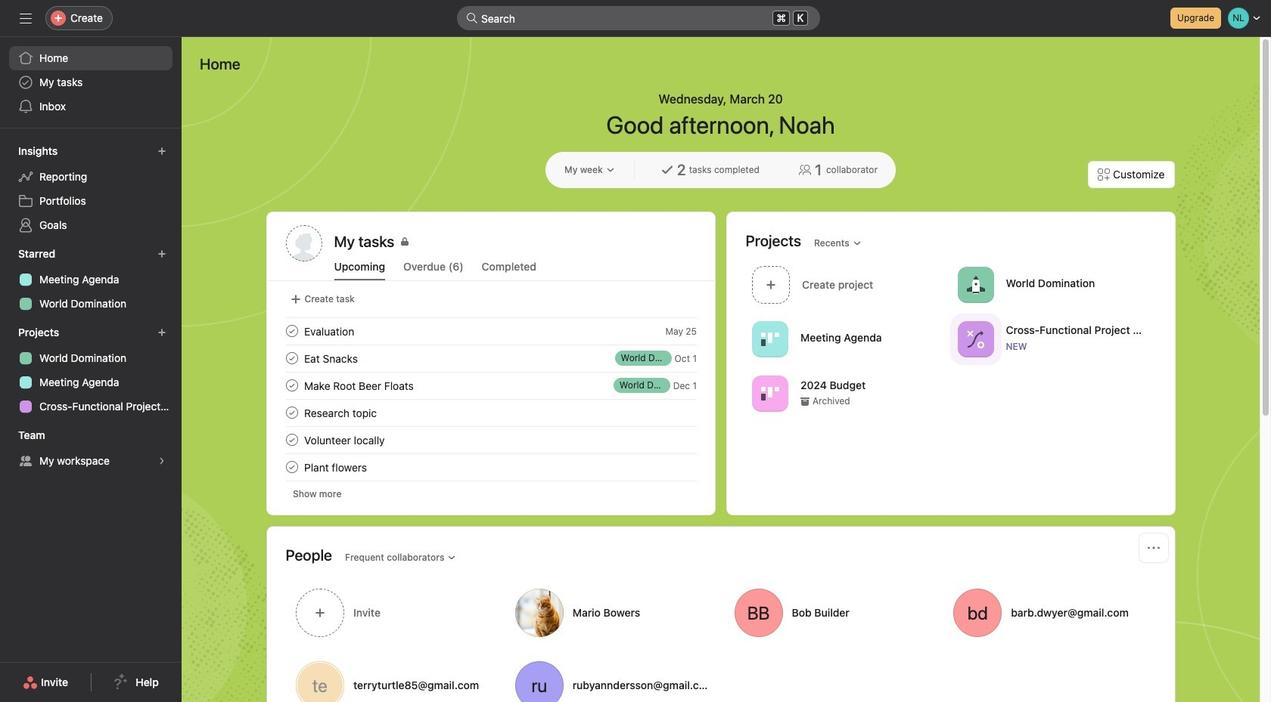 Task type: vqa. For each thing, say whether or not it's contained in the screenshot.
option group
no



Task type: locate. For each thing, give the bounding box(es) containing it.
0 vertical spatial mark complete image
[[283, 350, 301, 368]]

list item
[[267, 318, 715, 345], [267, 345, 715, 372], [267, 372, 715, 400], [267, 400, 715, 427], [267, 454, 715, 481]]

mark complete image
[[283, 322, 301, 340], [283, 431, 301, 449], [283, 459, 301, 477]]

None field
[[457, 6, 820, 30]]

4 list item from the top
[[267, 400, 715, 427]]

0 vertical spatial mark complete image
[[283, 322, 301, 340]]

0 vertical spatial board image
[[761, 330, 779, 348]]

1 mark complete image from the top
[[283, 322, 301, 340]]

3 list item from the top
[[267, 372, 715, 400]]

1 vertical spatial mark complete image
[[283, 431, 301, 449]]

2 mark complete image from the top
[[283, 377, 301, 395]]

2 vertical spatial mark complete image
[[283, 404, 301, 422]]

1 vertical spatial board image
[[761, 385, 779, 403]]

board image
[[761, 330, 779, 348], [761, 385, 779, 403]]

3 mark complete image from the top
[[283, 404, 301, 422]]

Mark complete checkbox
[[283, 377, 301, 395]]

2 mark complete image from the top
[[283, 431, 301, 449]]

see details, my workspace image
[[157, 457, 166, 466]]

starred element
[[0, 241, 182, 319]]

1 vertical spatial mark complete image
[[283, 377, 301, 395]]

1 mark complete image from the top
[[283, 350, 301, 368]]

Search tasks, projects, and more text field
[[457, 6, 820, 30]]

5 list item from the top
[[267, 454, 715, 481]]

actions image
[[1147, 543, 1160, 555]]

mark complete image for 2nd mark complete checkbox from the bottom of the page
[[283, 431, 301, 449]]

prominent image
[[466, 12, 478, 24]]

Mark complete checkbox
[[283, 322, 301, 340], [283, 350, 301, 368], [283, 404, 301, 422], [283, 431, 301, 449], [283, 459, 301, 477]]

line_and_symbols image
[[966, 330, 984, 348]]

1 mark complete checkbox from the top
[[283, 322, 301, 340]]

2 vertical spatial mark complete image
[[283, 459, 301, 477]]

rocket image
[[966, 276, 984, 294]]

5 mark complete checkbox from the top
[[283, 459, 301, 477]]

3 mark complete image from the top
[[283, 459, 301, 477]]

mark complete image
[[283, 350, 301, 368], [283, 377, 301, 395], [283, 404, 301, 422]]



Task type: describe. For each thing, give the bounding box(es) containing it.
new insights image
[[157, 147, 166, 156]]

2 board image from the top
[[761, 385, 779, 403]]

2 list item from the top
[[267, 345, 715, 372]]

2 mark complete checkbox from the top
[[283, 350, 301, 368]]

1 list item from the top
[[267, 318, 715, 345]]

teams element
[[0, 422, 182, 477]]

3 mark complete checkbox from the top
[[283, 404, 301, 422]]

projects element
[[0, 319, 182, 422]]

mark complete image for fifth mark complete checkbox
[[283, 459, 301, 477]]

global element
[[0, 37, 182, 128]]

1 board image from the top
[[761, 330, 779, 348]]

insights element
[[0, 138, 182, 241]]

add items to starred image
[[157, 250, 166, 259]]

4 mark complete checkbox from the top
[[283, 431, 301, 449]]

add profile photo image
[[286, 225, 322, 262]]

mark complete image for 5th mark complete checkbox from the bottom of the page
[[283, 322, 301, 340]]

new project or portfolio image
[[157, 328, 166, 337]]

hide sidebar image
[[20, 12, 32, 24]]



